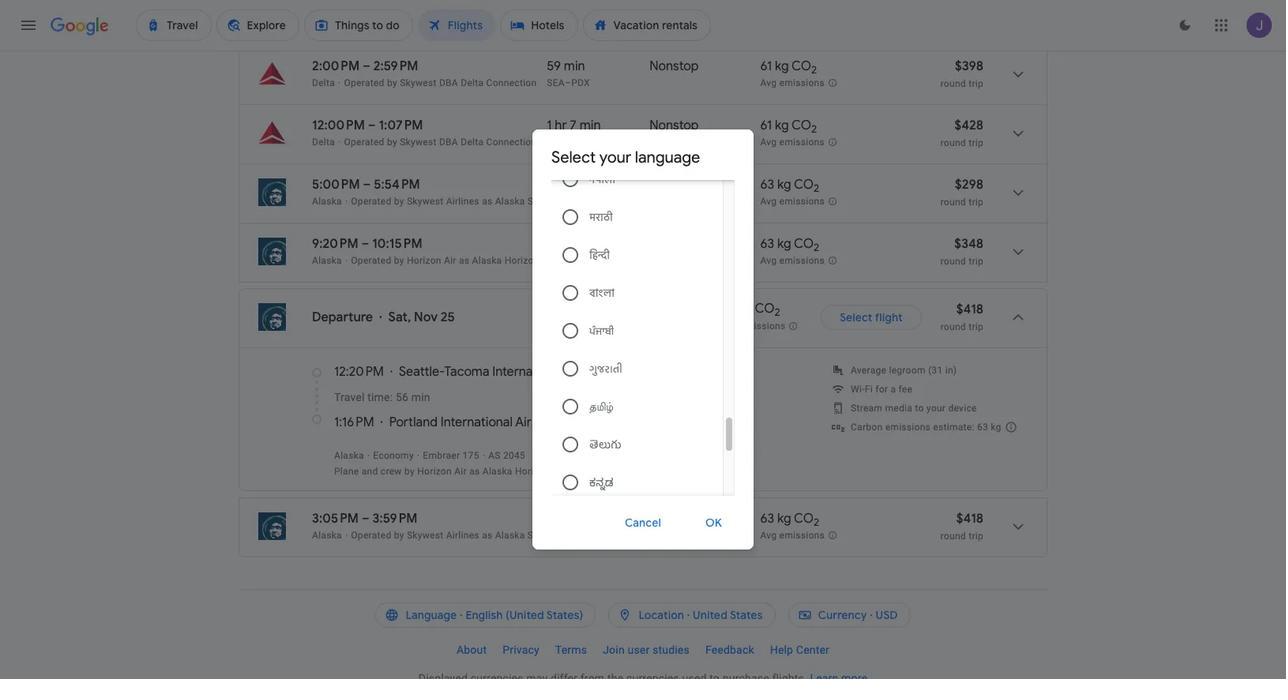 Task type: describe. For each thing, give the bounding box(es) containing it.
wi-fi for a fee
[[851, 384, 913, 395]]

round for 10:15 pm
[[941, 256, 966, 267]]

total duration 1 hr 7 min. element
[[547, 118, 650, 136]]

operated by horizon air as alaska horizon
[[351, 255, 539, 266]]

economy
[[373, 450, 414, 462]]

$398 round trip
[[941, 58, 984, 89]]

2 for $398
[[812, 63, 817, 77]]

kg for $418
[[778, 511, 791, 527]]

63 for $348
[[761, 236, 775, 252]]

departure
[[312, 310, 373, 326]]

sat,
[[388, 310, 411, 326]]

nonstop flight. element for 2:59 pm
[[650, 58, 699, 77]]

co for $428
[[792, 118, 812, 134]]

skywest for 3:59 pm
[[528, 530, 566, 541]]

nonstop flight. element for 3:59 pm
[[650, 511, 699, 529]]

56
[[396, 391, 409, 404]]

to
[[915, 403, 924, 414]]

Arrival time: 8:59 PM. text field
[[371, 0, 417, 15]]

12:20 pm
[[334, 364, 384, 380]]

travel
[[334, 391, 365, 404]]

join user studies link
[[595, 638, 698, 663]]

Arrival time: 3:59 PM. text field
[[373, 511, 418, 527]]

$418 for $418 text box
[[957, 511, 984, 527]]

trip for 1:07 pm
[[969, 138, 984, 149]]

studies
[[653, 644, 690, 657]]

10:15 pm
[[372, 236, 423, 252]]

pdx for portland international airport ( pdx
[[564, 415, 588, 431]]

1 hr 7 min sea – pdx
[[547, 118, 601, 148]]

59
[[547, 58, 561, 74]]

2:59 pm
[[374, 58, 418, 74]]

0 horizontal spatial your
[[600, 148, 632, 168]]

trip for 2:59 pm
[[969, 78, 984, 89]]

$298
[[955, 177, 984, 193]]

privacy link
[[495, 638, 548, 663]]

Arrival time: 1:07 PM. text field
[[379, 118, 423, 134]]

(united
[[506, 609, 544, 623]]

 image left 'embraer'
[[417, 450, 420, 462]]

1 connection from the top
[[486, 18, 537, 29]]

co for $398
[[792, 58, 812, 74]]

location
[[639, 609, 684, 623]]

kg for $298
[[778, 177, 791, 193]]

nonstop flight. element for 5:54 pm
[[650, 177, 699, 195]]

skywest for "leaves seattle-tacoma international airport at 7:55 pm on saturday, november 25 and arrives at portland international airport at 8:59 pm on saturday, november 25." element
[[400, 18, 437, 29]]

help
[[770, 644, 794, 657]]

skywest for leaves seattle-tacoma international airport at 12:00 pm on saturday, november 25 and arrives at portland international airport at 1:07 pm on saturday, november 25. element in the left top of the page
[[400, 137, 437, 148]]

0 vertical spatial international
[[493, 364, 565, 380]]

seattle-tacoma international airport ( sea
[[399, 364, 638, 380]]

$348 round trip
[[941, 236, 984, 267]]

sea inside 55 min sea – pdx
[[547, 255, 565, 266]]

348 US dollars text field
[[955, 236, 984, 252]]

states
[[730, 609, 763, 623]]

Arrival time: 10:15 PM. text field
[[372, 236, 423, 252]]

trip for 3:59 pm
[[969, 531, 984, 542]]

$428
[[955, 118, 984, 134]]

61 for 1 hr 7 min
[[761, 118, 772, 134]]

min for 55 min sea – pdx
[[564, 236, 586, 252]]

join
[[603, 644, 625, 657]]

embraer 175
[[423, 450, 479, 462]]

avg for $428
[[761, 137, 777, 148]]

$398
[[955, 58, 984, 74]]

– for pdx
[[565, 18, 571, 29]]

co for $348
[[794, 236, 814, 252]]

हिन्दी
[[590, 249, 610, 262]]

1 vertical spatial air
[[455, 466, 467, 477]]

feedback link
[[698, 638, 762, 663]]

and
[[362, 466, 378, 477]]

$418 round trip for 418 us dollars text box
[[941, 302, 984, 333]]

by down arrival time: 1:07 pm. text box
[[387, 137, 397, 148]]

min inside 1 hr 7 min sea – pdx
[[580, 118, 601, 134]]

plane
[[334, 466, 359, 477]]

2 for $298
[[814, 182, 820, 195]]

emissions for $298
[[780, 196, 825, 207]]

avg emissions for $348
[[761, 255, 825, 266]]

in)
[[946, 365, 957, 376]]

total duration 54 min. element for 5:00 pm – 5:54 pm
[[547, 177, 650, 195]]

– for 1:07 pm
[[368, 118, 376, 134]]

united states
[[693, 609, 763, 623]]

ਪੰਜਾਬੀ
[[590, 325, 614, 337]]

usd
[[876, 609, 898, 623]]

– inside 55 min sea – pdx
[[565, 255, 571, 266]]

language
[[635, 148, 700, 168]]

61 kg co 2 for $428
[[761, 118, 817, 136]]

63 kg co 2 for $348
[[761, 236, 820, 255]]

5:00 pm
[[312, 177, 360, 193]]

total duration 1 hr 4 min. element
[[547, 0, 650, 17]]

about
[[457, 644, 487, 657]]

about link
[[449, 638, 495, 663]]

sat, nov 25
[[388, 310, 455, 326]]

min right 56
[[411, 391, 430, 404]]

$348
[[955, 236, 984, 252]]

 image down the 3:05 pm text box
[[345, 530, 348, 541]]

nonstop for 2:59 pm
[[650, 58, 699, 74]]

54 min
[[547, 177, 586, 193]]

cancel
[[625, 516, 661, 530]]

select flight
[[840, 311, 903, 325]]

sea inside 1 hr 7 min sea – pdx
[[547, 137, 565, 148]]

2 for $428
[[812, 123, 817, 136]]

428 US dollars text field
[[955, 118, 984, 134]]

operated by skywest airlines as alaska skywest for 5:54 pm
[[351, 196, 566, 207]]

leaves seattle-tacoma international airport at 9:20 pm on saturday, november 25 and arrives at portland international airport at 10:15 pm on saturday, november 25. element
[[312, 236, 423, 252]]

avg emissions for $398
[[761, 78, 825, 89]]

select flight button
[[821, 305, 922, 330]]

average
[[851, 365, 887, 376]]

flight details. leaves seattle-tacoma international airport at 12:20 pm on saturday, november 25 and arrives at portland international airport at 1:16 pm on saturday, november 25. image
[[1009, 308, 1028, 327]]

3:59 pm
[[373, 511, 418, 527]]

operated down 5:00 pm – 5:54 pm
[[351, 196, 392, 207]]

operated down 3:05 pm – 3:59 pm on the left bottom of the page
[[351, 530, 392, 541]]

avg for $348
[[761, 255, 777, 266]]

round for 2:59 pm
[[941, 78, 966, 89]]

operated by skywest airlines as alaska skywest for 3:59 pm
[[351, 530, 566, 541]]

9:20 pm – 10:15 pm
[[312, 236, 423, 252]]

estimate:
[[934, 422, 975, 433]]

Departure time: 7:55 PM. text field
[[312, 0, 358, 15]]

operated down leaves seattle-tacoma international airport at 2:00 pm on saturday, november 25 and arrives at portland international airport at 2:59 pm on saturday, november 25. element
[[344, 77, 385, 89]]

1 operated by skywest dba delta connection from the top
[[344, 18, 537, 29]]

privacy
[[503, 644, 540, 657]]

horizon down arrival time: 10:15 pm. text box
[[407, 255, 442, 266]]

operated down "leaves seattle-tacoma international airport at 7:55 pm on saturday, november 25 and arrives at portland international airport at 8:59 pm on saturday, november 25." element
[[344, 18, 385, 29]]

Arrival time: 1:16 PM. text field
[[334, 415, 374, 431]]

stream media to your device
[[851, 403, 977, 414]]

as for 3:59 pm
[[482, 530, 493, 541]]

3:05 pm
[[312, 511, 359, 527]]

12:00 pm – 1:07 pm
[[312, 118, 423, 134]]

as for 5:54 pm
[[482, 196, 493, 207]]

language
[[406, 609, 457, 623]]

5:54 pm
[[374, 177, 420, 193]]

dba for 2:59 pm
[[439, 77, 458, 89]]

61 kg co 2 for $398
[[761, 58, 817, 77]]

 image left as
[[483, 450, 485, 462]]

25
[[441, 310, 455, 326]]

avg for $298
[[761, 196, 777, 207]]

trip for 5:54 pm
[[969, 197, 984, 208]]

ಕನ್ನಡ
[[590, 477, 614, 489]]

english (united states)
[[466, 609, 584, 623]]

63 kg co 2 for $418
[[761, 511, 820, 530]]

12:00 pm
[[312, 118, 365, 134]]

plane and crew by horizon air as alaska horizon
[[334, 466, 550, 477]]

sea up తెలుగు at the bottom of the page
[[616, 364, 638, 380]]

feedback
[[706, 644, 754, 657]]

$418 for 418 us dollars text box
[[957, 302, 984, 318]]

Departure time: 12:20 PM. text field
[[334, 364, 384, 380]]

ok button
[[687, 504, 741, 542]]

airlines for 3:05 pm – 3:59 pm
[[446, 530, 480, 541]]

5 round from the top
[[941, 322, 966, 333]]

2 for $348
[[814, 241, 820, 255]]

round for 1:07 pm
[[941, 138, 966, 149]]

carbon
[[851, 422, 883, 433]]

horizon down 2045 in the bottom left of the page
[[515, 466, 550, 477]]



Task type: locate. For each thing, give the bounding box(es) containing it.
airlines for 5:00 pm – 5:54 pm
[[446, 196, 480, 207]]

3 nonstop from the top
[[650, 177, 699, 193]]

– left '1:07 pm'
[[368, 118, 376, 134]]

–
[[565, 18, 571, 29], [363, 58, 371, 74], [565, 77, 571, 89], [368, 118, 376, 134], [565, 137, 571, 148], [363, 177, 371, 193], [362, 236, 369, 252], [565, 255, 571, 266], [362, 511, 370, 527]]

– left 3:59 pm text field
[[362, 511, 370, 527]]

1 trip from the top
[[969, 78, 984, 89]]

0 vertical spatial select
[[552, 148, 596, 168]]

airlines down "plane and crew by horizon air as alaska horizon"
[[446, 530, 480, 541]]

operated by skywest dba delta connection for 2:59 pm
[[344, 77, 537, 89]]

 image up and
[[367, 450, 370, 462]]

currency
[[818, 609, 867, 623]]

skywest down 2:59 pm in the top of the page
[[400, 77, 437, 89]]

5 nonstop flight. element from the top
[[650, 511, 699, 529]]

kg for $398
[[775, 58, 789, 74]]

– for 10:15 pm
[[362, 236, 369, 252]]

round inside $298 round trip
[[941, 197, 966, 208]]

– for 2:59 pm
[[363, 58, 371, 74]]

1 vertical spatial $418
[[957, 511, 984, 527]]

trip inside $298 round trip
[[969, 197, 984, 208]]

kg for $428
[[775, 118, 789, 134]]

leaves seattle-tacoma international airport at 12:00 pm on saturday, november 25 and arrives at portland international airport at 1:07 pm on saturday, november 25. element
[[312, 118, 423, 134]]

skywest down 3:59 pm text field
[[407, 530, 444, 541]]

leaves seattle-tacoma international airport at 3:05 pm on saturday, november 25 and arrives at portland international airport at 3:59 pm on saturday, november 25. element
[[312, 511, 418, 527]]

6 round from the top
[[941, 531, 966, 542]]

horizon left 55 min sea – pdx
[[505, 255, 539, 266]]

1 vertical spatial airlines
[[446, 530, 480, 541]]

terms link
[[548, 638, 595, 663]]

operated by skywest dba delta connection for 1:07 pm
[[344, 137, 537, 148]]

connection
[[486, 18, 537, 29], [486, 77, 537, 89], [486, 137, 537, 148]]

cancel button
[[606, 504, 680, 542]]

round inside $398 round trip
[[941, 78, 966, 89]]

2 trip from the top
[[969, 138, 984, 149]]

0 vertical spatial skywest
[[528, 196, 566, 207]]

2 vertical spatial operated by skywest dba delta connection
[[344, 137, 537, 148]]

0 horizontal spatial airport
[[515, 415, 557, 431]]

terms
[[555, 644, 587, 657]]

skywest for 5:54 pm
[[528, 196, 566, 207]]

trip
[[969, 78, 984, 89], [969, 138, 984, 149], [969, 197, 984, 208], [969, 256, 984, 267], [969, 322, 984, 333], [969, 531, 984, 542]]

0 vertical spatial operated by skywest dba delta connection
[[344, 18, 537, 29]]

4 round from the top
[[941, 256, 966, 267]]

$418
[[957, 302, 984, 318], [957, 511, 984, 527]]

– for 5:54 pm
[[363, 177, 371, 193]]

select up the 54 min
[[552, 148, 596, 168]]

– down total duration 1 hr 4 min. element
[[565, 18, 571, 29]]

– right 9:20 pm
[[362, 236, 369, 252]]

1 vertical spatial operated by skywest airlines as alaska skywest
[[351, 530, 566, 541]]

Arrival time: 2:59 PM. text field
[[374, 58, 418, 74]]

your right to
[[927, 403, 946, 414]]

dba for 1:07 pm
[[439, 137, 458, 148]]

emissions for $348
[[780, 255, 825, 266]]

operated by skywest airlines as alaska skywest
[[351, 196, 566, 207], [351, 530, 566, 541]]

fee
[[899, 384, 913, 395]]

airport up 2045 in the bottom left of the page
[[515, 415, 557, 431]]

2 dba from the top
[[439, 77, 458, 89]]

round down $418 text box
[[941, 531, 966, 542]]

skywest
[[400, 18, 437, 29], [400, 77, 437, 89], [400, 137, 437, 148], [407, 196, 444, 207], [407, 530, 444, 541]]

2 operated by skywest dba delta connection from the top
[[344, 77, 537, 89]]

2 for $418
[[814, 516, 820, 530]]

$428 round trip
[[941, 118, 984, 149]]

stream
[[851, 403, 883, 414]]

0 horizontal spatial select
[[552, 148, 596, 168]]

pdx for 55 min sea – pdx
[[571, 255, 590, 266]]

54
[[547, 177, 562, 193]]

0 vertical spatial dba
[[439, 18, 458, 29]]

select for select your language
[[552, 148, 596, 168]]

fi
[[865, 384, 873, 395]]

1 total duration 54 min. element from the top
[[547, 177, 650, 195]]

min right 54
[[565, 177, 586, 193]]

total duration 54 min. element down the ಕನ್ನಡ
[[547, 511, 650, 529]]

co for $298
[[794, 177, 814, 193]]

2 airlines from the top
[[446, 530, 480, 541]]

join user studies
[[603, 644, 690, 657]]

trip down 418 us dollars text box
[[969, 322, 984, 333]]

( up "தமிழ்"
[[611, 364, 616, 380]]

1 vertical spatial airport
[[515, 415, 557, 431]]

total duration 54 min. element
[[547, 177, 650, 195], [547, 511, 650, 529]]

2 vertical spatial connection
[[486, 137, 537, 148]]

1:16 pm
[[334, 415, 374, 431]]

1 nonstop from the top
[[650, 58, 699, 74]]

airlines up operated by horizon air as alaska horizon
[[446, 196, 480, 207]]

4 nonstop flight. element from the top
[[650, 177, 699, 195]]

0 vertical spatial airlines
[[446, 196, 480, 207]]

pdx inside 59 min sea – pdx
[[571, 77, 590, 89]]

trip down the '$398'
[[969, 78, 984, 89]]

round for 3:59 pm
[[941, 531, 966, 542]]

1 horizontal spatial (
[[611, 364, 616, 380]]

5:00 pm – 5:54 pm
[[312, 177, 420, 193]]

1
[[547, 118, 552, 134]]

total duration 55 min. element
[[547, 236, 650, 254]]

नेपाली
[[590, 173, 616, 186]]

2 operated by skywest airlines as alaska skywest from the top
[[351, 530, 566, 541]]

0 vertical spatial 61
[[761, 58, 772, 74]]

avg emissions for $298
[[761, 196, 825, 207]]

2 $418 from the top
[[957, 511, 984, 527]]

average legroom (31 in)
[[851, 365, 957, 376]]

trip inside $398 round trip
[[969, 78, 984, 89]]

1 61 kg co 2 from the top
[[761, 58, 817, 77]]

61 for 59 min
[[761, 58, 772, 74]]

Departure time: 9:20 PM. text field
[[312, 236, 359, 252]]

0 vertical spatial 61 kg co 2
[[761, 58, 817, 77]]

trip for 10:15 pm
[[969, 256, 984, 267]]

– down total duration 59 min. element
[[565, 77, 571, 89]]

63 kg co 2
[[761, 177, 820, 195], [761, 236, 820, 255], [721, 301, 781, 320], [761, 511, 820, 530]]

sea down 55
[[547, 255, 565, 266]]

1 vertical spatial select
[[840, 311, 873, 325]]

skywest down arrival time: 1:07 pm. text box
[[400, 137, 437, 148]]

1 vertical spatial total duration 54 min. element
[[547, 511, 650, 529]]

0 vertical spatial operated by skywest airlines as alaska skywest
[[351, 196, 566, 207]]

Departure time: 12:00 PM. text field
[[312, 118, 365, 134]]

– inside 59 min sea – pdx
[[565, 77, 571, 89]]

1 round from the top
[[941, 78, 966, 89]]

 image
[[345, 196, 348, 207], [345, 255, 348, 266], [367, 450, 370, 462], [417, 450, 420, 462], [483, 450, 485, 462], [345, 530, 348, 541]]

operated by skywest airlines as alaska skywest down 3:59 pm
[[351, 530, 566, 541]]

nov
[[414, 310, 438, 326]]

– inside 1 hr 7 min sea – pdx
[[565, 137, 571, 148]]

0 vertical spatial connection
[[486, 18, 537, 29]]

round down $428
[[941, 138, 966, 149]]

delta
[[312, 18, 335, 29], [461, 18, 484, 29], [312, 77, 335, 89], [461, 77, 484, 89], [312, 137, 335, 148], [461, 137, 484, 148]]

help center link
[[762, 638, 838, 663]]

$418 round trip
[[941, 302, 984, 333], [941, 511, 984, 542]]

by down arrival time: 10:15 pm. text box
[[394, 255, 404, 266]]

1 61 from the top
[[761, 58, 772, 74]]

1 vertical spatial connection
[[486, 77, 537, 89]]

5 trip from the top
[[969, 322, 984, 333]]

international right tacoma on the left bottom
[[493, 364, 565, 380]]

6 trip from the top
[[969, 531, 984, 542]]

Departure time: 2:00 PM. text field
[[312, 58, 360, 74]]

dba
[[439, 18, 458, 29], [439, 77, 458, 89], [439, 137, 458, 148]]

select left the flight in the top of the page
[[840, 311, 873, 325]]

1 $418 round trip from the top
[[941, 302, 984, 333]]

by down 5:54 pm
[[394, 196, 404, 207]]

– left '5:54 pm' text box at the top left
[[363, 177, 371, 193]]

 image down '5:00 pm'
[[345, 196, 348, 207]]

1 vertical spatial skywest
[[528, 530, 566, 541]]

center
[[796, 644, 830, 657]]

carbon emissions estimate: 63 kg
[[851, 422, 1002, 433]]

united
[[693, 609, 728, 623]]

sea
[[547, 18, 565, 29], [547, 77, 565, 89], [547, 137, 565, 148], [547, 255, 565, 266], [616, 364, 638, 380]]

nonstop flight. element for 1:07 pm
[[650, 118, 699, 136]]

min for 59 min sea – pdx
[[564, 58, 585, 74]]

sea up 59
[[547, 18, 565, 29]]

55 min sea – pdx
[[547, 236, 590, 266]]

select inside button
[[840, 311, 873, 325]]

travel time: 56 min
[[334, 391, 430, 404]]

3 round from the top
[[941, 197, 966, 208]]

wi-
[[851, 384, 865, 395]]

2 round from the top
[[941, 138, 966, 149]]

4 trip from the top
[[969, 256, 984, 267]]

2045
[[503, 450, 526, 462]]

 image down 9:20 pm
[[345, 255, 348, 266]]

by down 2:59 pm in the top of the page
[[387, 77, 397, 89]]

2 $418 round trip from the top
[[941, 511, 984, 542]]

connection left 1 hr 7 min sea – pdx
[[486, 137, 537, 148]]

co for $418
[[794, 511, 814, 527]]

total duration 54 min. element up मराठी
[[547, 177, 650, 195]]

(31
[[929, 365, 943, 376]]

carbon emissions estimate: 63 kilograms element
[[851, 422, 1002, 433]]

airlines
[[446, 196, 480, 207], [446, 530, 480, 541]]

flight
[[875, 311, 903, 325]]

59 min sea – pdx
[[547, 58, 590, 89]]

418 US dollars text field
[[957, 302, 984, 318]]

0 vertical spatial $418 round trip
[[941, 302, 984, 333]]

1 vertical spatial $418 round trip
[[941, 511, 984, 542]]

connection left sea – pdx
[[486, 18, 537, 29]]

nonstop for 5:54 pm
[[650, 177, 699, 193]]

skywest for leaves seattle-tacoma international airport at 2:00 pm on saturday, november 25 and arrives at portland international airport at 2:59 pm on saturday, november 25. element
[[400, 77, 437, 89]]

round for 5:54 pm
[[941, 197, 966, 208]]

round inside $428 round trip
[[941, 138, 966, 149]]

by
[[387, 18, 397, 29], [387, 77, 397, 89], [387, 137, 397, 148], [394, 196, 404, 207], [394, 255, 404, 266], [405, 466, 415, 477], [394, 530, 404, 541]]

7
[[570, 118, 577, 134]]

1 vertical spatial dba
[[439, 77, 458, 89]]

1 dba from the top
[[439, 18, 458, 29]]

connection for 59 min
[[486, 77, 537, 89]]

298 US dollars text field
[[955, 177, 984, 193]]

emissions
[[780, 78, 825, 89], [780, 137, 825, 148], [780, 196, 825, 207], [780, 255, 825, 266], [741, 321, 786, 332], [886, 422, 931, 433], [780, 530, 825, 541]]

kg for $348
[[778, 236, 791, 252]]

trip down $428
[[969, 138, 984, 149]]

nonstop
[[650, 58, 699, 74], [650, 118, 699, 134], [650, 177, 699, 193], [650, 511, 699, 527]]

3 connection from the top
[[486, 137, 537, 148]]

4 nonstop from the top
[[650, 511, 699, 527]]

total duration 54 min. element containing 54 min
[[547, 177, 650, 195]]

avg for $418
[[761, 530, 777, 541]]

1 horizontal spatial airport
[[567, 364, 608, 380]]

operated by skywest dba delta connection down arrival time: 8:59 pm. text box
[[344, 18, 537, 29]]

trip down $348
[[969, 256, 984, 267]]

2 nonstop flight. element from the top
[[650, 58, 699, 77]]

operated by skywest dba delta connection down 2:59 pm in the top of the page
[[344, 77, 537, 89]]

total duration 59 min. element
[[547, 58, 650, 77]]

sea down hr
[[547, 137, 565, 148]]

round down 418 us dollars text box
[[941, 322, 966, 333]]

co
[[792, 58, 812, 74], [792, 118, 812, 134], [794, 177, 814, 193], [794, 236, 814, 252], [755, 301, 775, 317], [794, 511, 814, 527]]

– left the '2:59 pm' text box
[[363, 58, 371, 74]]

nonstop flight. element
[[650, 0, 699, 17], [650, 58, 699, 77], [650, 118, 699, 136], [650, 177, 699, 195], [650, 511, 699, 529]]

time:
[[368, 391, 393, 404]]

2:00 pm
[[312, 58, 360, 74]]

తెలుగు
[[590, 439, 622, 451]]

1 vertical spatial operated by skywest dba delta connection
[[344, 77, 537, 89]]

as
[[488, 450, 501, 462]]

sea – pdx
[[547, 18, 590, 29]]

63
[[761, 177, 775, 193], [761, 236, 775, 252], [721, 301, 735, 317], [978, 422, 989, 433], [761, 511, 775, 527]]

kg
[[775, 58, 789, 74], [775, 118, 789, 134], [778, 177, 791, 193], [778, 236, 791, 252], [738, 301, 752, 317], [991, 422, 1002, 433], [778, 511, 791, 527]]

min inside 55 min sea – pdx
[[564, 236, 586, 252]]

connection left 59 min sea – pdx
[[486, 77, 537, 89]]

– left हिन्दी
[[565, 255, 571, 266]]

2 61 kg co 2 from the top
[[761, 118, 817, 136]]

states)
[[547, 609, 584, 623]]

1 $418 from the top
[[957, 302, 984, 318]]

min right 55
[[564, 236, 586, 252]]

বাংলা
[[590, 287, 615, 300]]

air up "25"
[[444, 255, 457, 266]]

by right crew
[[405, 466, 415, 477]]

total duration 54 min. element for 3:05 pm – 3:59 pm
[[547, 511, 650, 529]]

round down $348
[[941, 256, 966, 267]]

operated down 12:00 pm – 1:07 pm
[[344, 137, 385, 148]]

skywest down 5:54 pm
[[407, 196, 444, 207]]

air down embraer 175
[[455, 466, 467, 477]]

operated by skywest airlines as alaska skywest up operated by horizon air as alaska horizon
[[351, 196, 566, 207]]

3 operated by skywest dba delta connection from the top
[[344, 137, 537, 148]]

trip down $418 text box
[[969, 531, 984, 542]]

international
[[493, 364, 565, 380], [441, 415, 513, 431]]

63 for $418
[[761, 511, 775, 527]]

1 airlines from the top
[[446, 196, 480, 207]]

round down the '$398'
[[941, 78, 966, 89]]

1 vertical spatial 61
[[761, 118, 772, 134]]

2 connection from the top
[[486, 77, 537, 89]]

3 trip from the top
[[969, 197, 984, 208]]

3 dba from the top
[[439, 137, 458, 148]]

0 vertical spatial airport
[[567, 364, 608, 380]]

leaves seattle-tacoma international airport at 7:55 pm on saturday, november 25 and arrives at portland international airport at 8:59 pm on saturday, november 25. element
[[312, 0, 417, 15]]

pdx for 59 min sea – pdx
[[571, 77, 590, 89]]

nonstop for 1:07 pm
[[650, 118, 699, 134]]

media
[[885, 403, 913, 414]]

1 vertical spatial 61 kg co 2
[[761, 118, 817, 136]]

sea down 59
[[547, 77, 565, 89]]

0 vertical spatial air
[[444, 255, 457, 266]]

skywest down arrival time: 8:59 pm. text box
[[400, 18, 437, 29]]

embraer
[[423, 450, 460, 462]]

operated by skywest dba delta connection down arrival time: 1:07 pm. text box
[[344, 137, 537, 148]]

by down arrival time: 8:59 pm. text box
[[387, 18, 397, 29]]

61 kg co 2
[[761, 58, 817, 77], [761, 118, 817, 136]]

trip inside $428 round trip
[[969, 138, 984, 149]]

trip inside $348 round trip
[[969, 256, 984, 267]]

63 kg co 2 for $298
[[761, 177, 820, 195]]

( down seattle-tacoma international airport ( sea
[[560, 415, 564, 431]]

$418 round trip for $418 text box
[[941, 511, 984, 542]]

min
[[564, 58, 585, 74], [580, 118, 601, 134], [565, 177, 586, 193], [564, 236, 586, 252], [411, 391, 430, 404]]

1 vertical spatial your
[[927, 403, 946, 414]]

min for 54 min
[[565, 177, 586, 193]]

1 vertical spatial international
[[441, 415, 513, 431]]

0 vertical spatial (
[[611, 364, 616, 380]]

0 vertical spatial total duration 54 min. element
[[547, 177, 650, 195]]

– for 3:59 pm
[[362, 511, 370, 527]]

– down '7'
[[565, 137, 571, 148]]

select for select flight
[[840, 311, 873, 325]]

2 total duration 54 min. element from the top
[[547, 511, 650, 529]]

1 horizontal spatial select
[[840, 311, 873, 325]]

sea inside 59 min sea – pdx
[[547, 77, 565, 89]]

avg emissions for $428
[[761, 137, 825, 148]]

2 nonstop from the top
[[650, 118, 699, 134]]

9:20 pm
[[312, 236, 359, 252]]

3 nonstop flight. element from the top
[[650, 118, 699, 136]]

63 for $298
[[761, 177, 775, 193]]

Departure time: 3:05 PM. text field
[[312, 511, 359, 527]]

min right 59
[[564, 58, 585, 74]]

round down $298
[[941, 197, 966, 208]]

1 operated by skywest airlines as alaska skywest from the top
[[351, 196, 566, 207]]

portland
[[389, 415, 438, 431]]

1 skywest from the top
[[528, 196, 566, 207]]

operated down 9:20 pm – 10:15 pm
[[351, 255, 392, 266]]

मराठी
[[590, 211, 613, 224]]

1 nonstop flight. element from the top
[[650, 0, 699, 17]]

leaves seattle-tacoma international airport at 2:00 pm on saturday, november 25 and arrives at portland international airport at 2:59 pm on saturday, november 25. element
[[312, 58, 418, 74]]

help center
[[770, 644, 830, 657]]

as for 10:15 pm
[[459, 255, 470, 266]]

தமிழ்
[[590, 401, 614, 413]]

airport up "தமிழ்"
[[567, 364, 608, 380]]

user
[[628, 644, 650, 657]]

connection for 1 hr 7 min
[[486, 137, 537, 148]]

round inside $348 round trip
[[941, 256, 966, 267]]

55
[[547, 236, 561, 252]]

your up नेपाली
[[600, 148, 632, 168]]

$298 round trip
[[941, 177, 984, 208]]

hr
[[555, 118, 567, 134]]

pdx inside 1 hr 7 min sea – pdx
[[571, 137, 590, 148]]

2 skywest from the top
[[528, 530, 566, 541]]

leaves seattle-tacoma international airport at 5:00 pm on saturday, november 25 and arrives at portland international airport at 5:54 pm on saturday, november 25. element
[[312, 177, 420, 193]]

0 horizontal spatial (
[[560, 415, 564, 431]]

crew
[[381, 466, 402, 477]]

avg emissions for $418
[[761, 530, 825, 541]]

Arrival time: 5:54 PM. text field
[[374, 177, 420, 193]]

1 horizontal spatial your
[[927, 403, 946, 414]]

min inside 59 min sea – pdx
[[564, 58, 585, 74]]

operated
[[344, 18, 385, 29], [344, 77, 385, 89], [344, 137, 385, 148], [351, 196, 392, 207], [351, 255, 392, 266], [351, 530, 392, 541]]

3:05 pm – 3:59 pm
[[312, 511, 418, 527]]

legroom
[[889, 365, 926, 376]]

device
[[949, 403, 977, 414]]

2:00 pm – 2:59 pm
[[312, 58, 418, 74]]

1 vertical spatial (
[[560, 415, 564, 431]]

418 US dollars text field
[[957, 511, 984, 527]]

tacoma
[[445, 364, 490, 380]]

2 61 from the top
[[761, 118, 772, 134]]

398 US dollars text field
[[955, 58, 984, 74]]

Departure time: 5:00 PM. text field
[[312, 177, 360, 193]]

avg for $398
[[761, 78, 777, 89]]

0 vertical spatial your
[[600, 148, 632, 168]]

emissions for $398
[[780, 78, 825, 89]]

english
[[466, 609, 503, 623]]

emissions for $418
[[780, 530, 825, 541]]

1:07 pm
[[379, 118, 423, 134]]

trip down $298
[[969, 197, 984, 208]]

2 vertical spatial dba
[[439, 137, 458, 148]]

nonstop for 3:59 pm
[[650, 511, 699, 527]]

international up 175
[[441, 415, 513, 431]]

min right '7'
[[580, 118, 601, 134]]

0 vertical spatial $418
[[957, 302, 984, 318]]

portland international airport ( pdx
[[389, 415, 588, 431]]

emissions for $428
[[780, 137, 825, 148]]

by down 3:59 pm
[[394, 530, 404, 541]]

pdx inside 55 min sea – pdx
[[571, 255, 590, 266]]

horizon down 'embraer'
[[417, 466, 452, 477]]

avg emissions
[[761, 78, 825, 89], [761, 137, 825, 148], [761, 196, 825, 207], [761, 255, 825, 266], [721, 321, 786, 332], [761, 530, 825, 541]]

alaska
[[312, 196, 342, 207], [495, 196, 525, 207], [312, 255, 342, 266], [472, 255, 502, 266], [334, 450, 364, 462], [483, 466, 513, 477], [312, 530, 342, 541], [495, 530, 525, 541]]



Task type: vqa. For each thing, say whether or not it's contained in the screenshot.
5:00 Pm text field
yes



